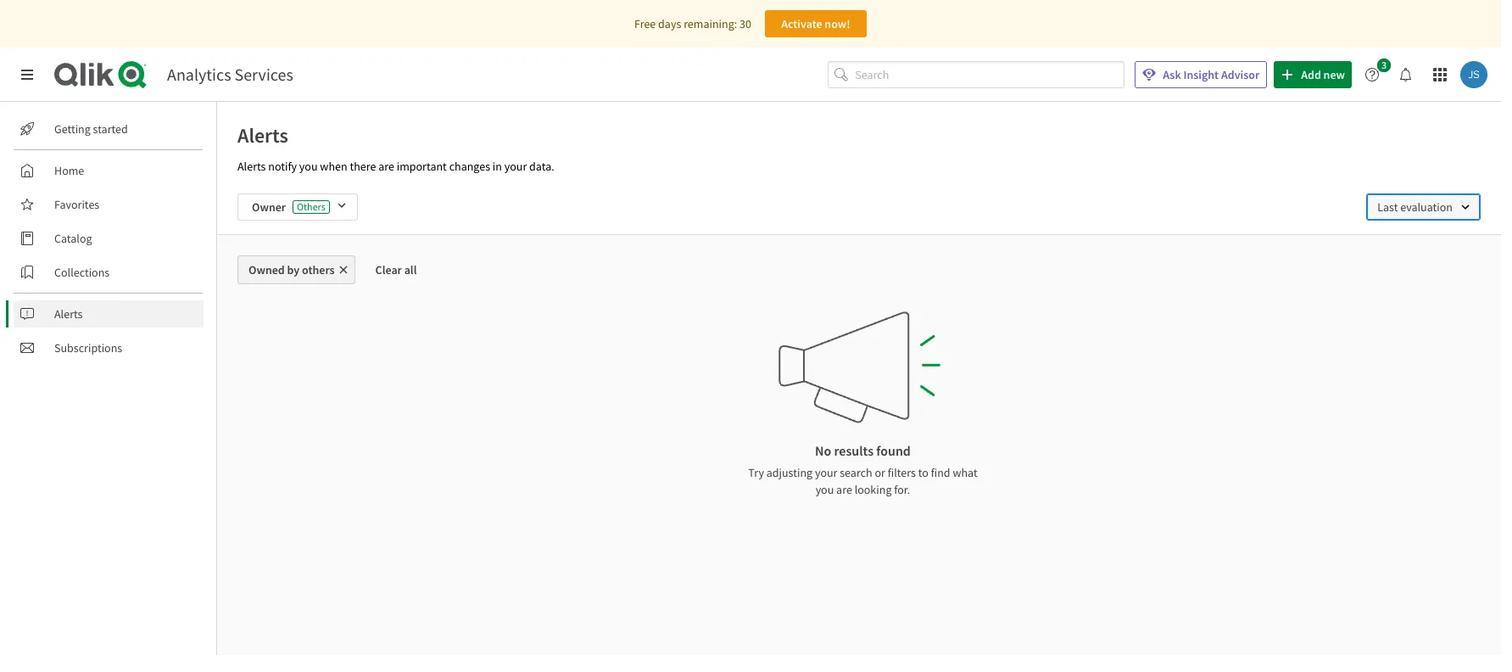 Task type: describe. For each thing, give the bounding box(es) containing it.
remaining:
[[684, 16, 738, 31]]

try
[[749, 465, 765, 480]]

0 vertical spatial alerts
[[238, 122, 288, 149]]

alerts link
[[14, 300, 204, 328]]

analytics
[[167, 64, 231, 85]]

insight
[[1184, 67, 1220, 82]]

now!
[[825, 16, 851, 31]]

home
[[54, 163, 84, 178]]

ask
[[1164, 67, 1182, 82]]

new
[[1324, 67, 1346, 82]]

are inside no results found try adjusting your search or filters to find what you are looking for.
[[837, 482, 853, 497]]

when
[[320, 159, 348, 174]]

30
[[740, 16, 752, 31]]

alerts inside alerts link
[[54, 306, 83, 322]]

3 button
[[1359, 59, 1397, 88]]

evaluation
[[1401, 199, 1454, 215]]

catalog link
[[14, 225, 204, 252]]

to
[[919, 465, 929, 480]]

getting started link
[[14, 115, 204, 143]]

add
[[1302, 67, 1322, 82]]

analytics services element
[[167, 64, 293, 85]]

search
[[840, 465, 873, 480]]

jacob simon image
[[1461, 61, 1488, 88]]

owned
[[249, 262, 285, 277]]

3
[[1382, 59, 1387, 71]]

navigation pane element
[[0, 109, 216, 368]]

or
[[875, 465, 886, 480]]

find
[[931, 465, 951, 480]]

0 horizontal spatial your
[[505, 159, 527, 174]]

owner
[[252, 199, 286, 215]]

filters
[[888, 465, 916, 480]]

last
[[1378, 199, 1399, 215]]

subscriptions
[[54, 340, 122, 356]]

looking
[[855, 482, 892, 497]]

getting
[[54, 121, 91, 137]]

your inside no results found try adjusting your search or filters to find what you are looking for.
[[815, 465, 838, 480]]

last evaluation
[[1378, 199, 1454, 215]]

no results found try adjusting your search or filters to find what you are looking for.
[[749, 442, 978, 497]]

adjusting
[[767, 465, 813, 480]]

searchbar element
[[828, 61, 1125, 89]]

filters region
[[217, 180, 1502, 234]]

others
[[302, 262, 335, 277]]

owned by others button
[[238, 255, 355, 284]]



Task type: locate. For each thing, give the bounding box(es) containing it.
activate now!
[[782, 16, 851, 31]]

for.
[[895, 482, 911, 497]]

you down no
[[816, 482, 834, 497]]

add new button
[[1275, 61, 1353, 88]]

notify
[[268, 159, 297, 174]]

alerts
[[238, 122, 288, 149], [238, 159, 266, 174], [54, 306, 83, 322]]

alerts up subscriptions
[[54, 306, 83, 322]]

activate now! link
[[765, 10, 867, 37]]

your down no
[[815, 465, 838, 480]]

in
[[493, 159, 502, 174]]

subscriptions link
[[14, 334, 204, 361]]

0 vertical spatial you
[[299, 159, 318, 174]]

changes
[[449, 159, 491, 174]]

free
[[635, 16, 656, 31]]

free days remaining: 30
[[635, 16, 752, 31]]

2 vertical spatial alerts
[[54, 306, 83, 322]]

are right there
[[379, 159, 394, 174]]

home link
[[14, 157, 204, 184]]

activate
[[782, 16, 823, 31]]

clear all button
[[362, 255, 431, 284]]

what
[[953, 465, 978, 480]]

data.
[[530, 159, 555, 174]]

others
[[297, 200, 326, 213]]

1 horizontal spatial you
[[816, 482, 834, 497]]

you inside no results found try adjusting your search or filters to find what you are looking for.
[[816, 482, 834, 497]]

results
[[835, 442, 874, 459]]

1 vertical spatial are
[[837, 482, 853, 497]]

Search text field
[[856, 61, 1125, 89]]

days
[[659, 16, 682, 31]]

found
[[877, 442, 911, 459]]

close sidebar menu image
[[20, 68, 34, 81]]

started
[[93, 121, 128, 137]]

getting started
[[54, 121, 128, 137]]

alerts up notify
[[238, 122, 288, 149]]

0 vertical spatial your
[[505, 159, 527, 174]]

your
[[505, 159, 527, 174], [815, 465, 838, 480]]

all
[[404, 262, 417, 277]]

are
[[379, 159, 394, 174], [837, 482, 853, 497]]

there
[[350, 159, 376, 174]]

collections link
[[14, 259, 204, 286]]

add new
[[1302, 67, 1346, 82]]

collections
[[54, 265, 110, 280]]

you left when
[[299, 159, 318, 174]]

important
[[397, 159, 447, 174]]

owned by others
[[249, 262, 335, 277]]

advisor
[[1222, 67, 1260, 82]]

0 horizontal spatial are
[[379, 159, 394, 174]]

ask insight advisor button
[[1136, 61, 1268, 88]]

catalog
[[54, 231, 92, 246]]

alerts left notify
[[238, 159, 266, 174]]

clear all
[[376, 262, 417, 277]]

are down search
[[837, 482, 853, 497]]

1 vertical spatial alerts
[[238, 159, 266, 174]]

Last evaluation field
[[1367, 193, 1482, 221]]

you
[[299, 159, 318, 174], [816, 482, 834, 497]]

by
[[287, 262, 300, 277]]

clear
[[376, 262, 402, 277]]

1 vertical spatial you
[[816, 482, 834, 497]]

1 vertical spatial your
[[815, 465, 838, 480]]

0 horizontal spatial you
[[299, 159, 318, 174]]

alerts notify you when there are important changes in your data.
[[238, 159, 555, 174]]

favorites link
[[14, 191, 204, 218]]

0 vertical spatial are
[[379, 159, 394, 174]]

no
[[816, 442, 832, 459]]

ask insight advisor
[[1164, 67, 1260, 82]]

favorites
[[54, 197, 99, 212]]

your right in
[[505, 159, 527, 174]]

analytics services
[[167, 64, 293, 85]]

1 horizontal spatial are
[[837, 482, 853, 497]]

1 horizontal spatial your
[[815, 465, 838, 480]]

services
[[235, 64, 293, 85]]



Task type: vqa. For each thing, say whether or not it's contained in the screenshot.
app to the middle
no



